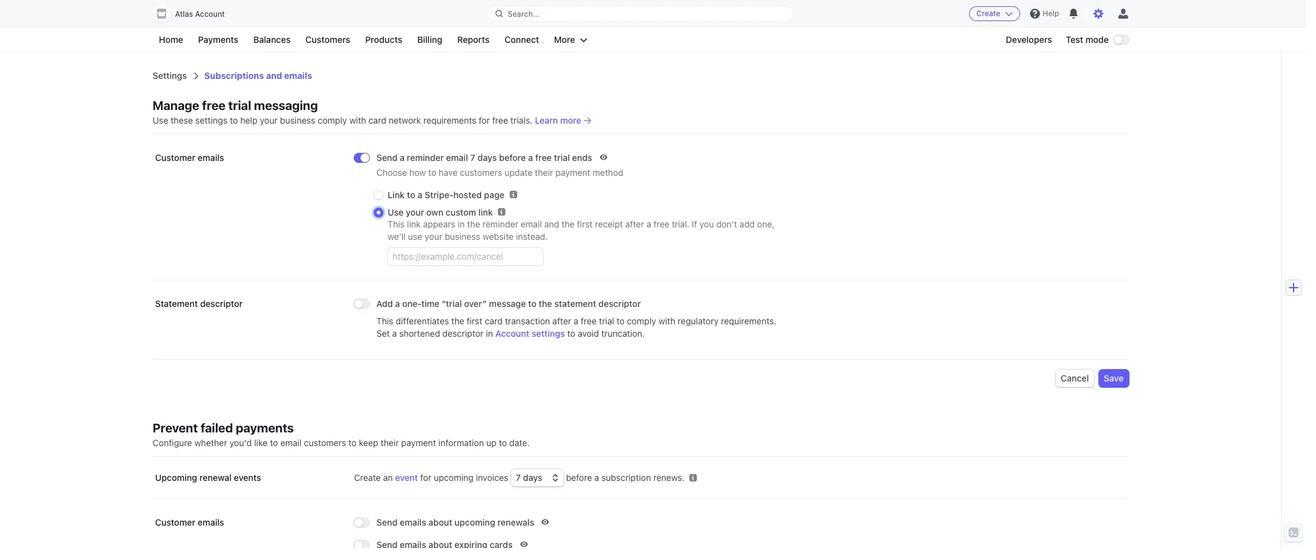 Task type: vqa. For each thing, say whether or not it's contained in the screenshot.
"customer" inside autocharge customer automatically charge a payment method on file
no



Task type: describe. For each thing, give the bounding box(es) containing it.
search…
[[508, 9, 539, 18]]

home
[[159, 34, 183, 45]]

settings
[[153, 70, 187, 81]]

Search… search field
[[488, 6, 793, 21]]

emails down upcoming renewal events
[[198, 517, 224, 528]]

a left subscription
[[594, 472, 599, 483]]

0 vertical spatial settings
[[195, 115, 227, 126]]

link to a stripe-hosted page
[[388, 190, 504, 200]]

atlas account button
[[153, 5, 237, 22]]

more button
[[548, 32, 594, 47]]

billing
[[417, 34, 442, 45]]

with inside this differentiates the first card transaction after a free trial to comply with regulatory requirements. set a shortened descriptor in
[[659, 316, 675, 326]]

hosted
[[453, 190, 482, 200]]

manage free trial messaging
[[153, 98, 318, 113]]

trials.
[[510, 115, 533, 126]]

whether
[[194, 438, 227, 448]]

in inside this differentiates the first card transaction after a free trial to comply with regulatory requirements. set a shortened descriptor in
[[486, 328, 493, 339]]

1 horizontal spatial for
[[479, 115, 490, 126]]

account settings to avoid truncation.
[[495, 328, 645, 339]]

settings link
[[153, 70, 187, 81]]

test mode
[[1066, 34, 1109, 45]]

descriptor inside this differentiates the first card transaction after a free trial to comply with regulatory requirements. set a shortened descriptor in
[[442, 328, 484, 339]]

events
[[234, 472, 261, 483]]

emails up messaging
[[284, 70, 312, 81]]

you'd
[[230, 438, 252, 448]]

own
[[426, 207, 443, 218]]

update
[[504, 167, 532, 178]]

reports link
[[451, 32, 496, 47]]

add a one-time "trial over" message to the statement descriptor
[[376, 298, 641, 309]]

differentiates
[[396, 316, 449, 326]]

reports
[[457, 34, 490, 45]]

test
[[1066, 34, 1083, 45]]

shortened
[[399, 328, 440, 339]]

to down manage free trial messaging
[[230, 115, 238, 126]]

instead.
[[516, 231, 548, 242]]

trial for the
[[599, 316, 614, 326]]

we'll
[[388, 231, 406, 242]]

more
[[554, 34, 575, 45]]

their inside prevent failed payments configure whether you'd like to email customers to keep their payment information up to date.
[[381, 438, 399, 448]]

connect
[[504, 34, 539, 45]]

0 horizontal spatial card
[[368, 115, 386, 126]]

renewals
[[498, 517, 534, 528]]

custom
[[446, 207, 476, 218]]

help
[[1043, 9, 1059, 18]]

atlas
[[175, 9, 193, 19]]

these
[[171, 115, 193, 126]]

to right "up"
[[499, 438, 507, 448]]

0 horizontal spatial for
[[420, 472, 431, 483]]

messaging
[[254, 98, 318, 113]]

truncation.
[[601, 328, 645, 339]]

0 vertical spatial reminder
[[407, 152, 444, 163]]

free inside this differentiates the first card transaction after a free trial to comply with regulatory requirements. set a shortened descriptor in
[[581, 316, 597, 326]]

trial for reminder
[[554, 152, 570, 163]]

payment inside prevent failed payments configure whether you'd like to email customers to keep their payment information up to date.
[[401, 438, 436, 448]]

save button
[[1099, 370, 1129, 387]]

subscriptions
[[204, 70, 264, 81]]

help
[[240, 115, 257, 126]]

0 vertical spatial and
[[266, 70, 282, 81]]

reminder inside this link appears in the reminder email and the first receipt after a free trial. if you don't add one, we'll use your business website instead.
[[482, 219, 518, 229]]

1 horizontal spatial account
[[495, 328, 529, 339]]

1 horizontal spatial their
[[535, 167, 553, 178]]

like
[[254, 438, 268, 448]]

appears
[[423, 219, 455, 229]]

to right link
[[407, 190, 415, 200]]

"trial
[[442, 298, 462, 309]]

home link
[[153, 32, 189, 47]]

1 horizontal spatial customers
[[460, 167, 502, 178]]

send a reminder email 7 days before a free trial ends
[[376, 152, 592, 163]]

connect link
[[498, 32, 545, 47]]

upcoming
[[155, 472, 197, 483]]

event
[[395, 472, 418, 483]]

0 vertical spatial business
[[280, 115, 315, 126]]

add
[[376, 298, 393, 309]]

days
[[477, 152, 497, 163]]

cancel
[[1061, 373, 1089, 384]]

over"
[[464, 298, 487, 309]]

configure
[[153, 438, 192, 448]]

developers
[[1006, 34, 1052, 45]]

statement
[[554, 298, 596, 309]]

network
[[389, 115, 421, 126]]

upcoming renewal events
[[155, 472, 261, 483]]

link
[[388, 190, 405, 200]]

and inside this link appears in the reminder email and the first receipt after a free trial. if you don't add one, we'll use your business website instead.
[[544, 219, 559, 229]]

a right add
[[395, 298, 400, 309]]

learn more
[[535, 115, 581, 126]]

a left stripe-
[[418, 190, 422, 200]]

have
[[439, 167, 458, 178]]

7
[[470, 152, 475, 163]]

if
[[692, 219, 697, 229]]

customers link
[[299, 32, 356, 47]]

https://example.com/cancel text field
[[388, 248, 543, 265]]

subscription
[[601, 472, 651, 483]]

a up choose
[[400, 152, 405, 163]]

statement
[[155, 298, 198, 309]]

the inside this differentiates the first card transaction after a free trial to comply with regulatory requirements. set a shortened descriptor in
[[451, 316, 464, 326]]

customers
[[305, 34, 350, 45]]

atlas account
[[175, 9, 225, 19]]

1 horizontal spatial your
[[406, 207, 424, 218]]

0 horizontal spatial descriptor
[[200, 298, 243, 309]]

the left 'receipt'
[[562, 219, 574, 229]]

message
[[489, 298, 526, 309]]

to inside this differentiates the first card transaction after a free trial to comply with regulatory requirements. set a shortened descriptor in
[[616, 316, 625, 326]]

0 vertical spatial trial
[[228, 98, 251, 113]]

renewal
[[199, 472, 232, 483]]

payments link
[[192, 32, 245, 47]]

before a subscription renews.
[[566, 472, 685, 483]]

to right how
[[428, 167, 436, 178]]

emails left about
[[400, 517, 426, 528]]

choose how to have customers update their payment method
[[376, 167, 623, 178]]

customer emails for send a reminder email 7 days before a free trial ends
[[155, 152, 224, 163]]

more
[[560, 115, 581, 126]]

payments
[[236, 421, 294, 435]]

send emails about upcoming renewals
[[376, 517, 534, 528]]

website
[[483, 231, 514, 242]]

0 vertical spatial before
[[499, 152, 526, 163]]

1 vertical spatial before
[[566, 472, 592, 483]]

link inside this link appears in the reminder email and the first receipt after a free trial. if you don't add one, we'll use your business website instead.
[[407, 219, 421, 229]]

page
[[484, 190, 504, 200]]



Task type: locate. For each thing, give the bounding box(es) containing it.
a left "trial."
[[646, 219, 651, 229]]

one,
[[757, 219, 774, 229]]

free
[[202, 98, 226, 113], [492, 115, 508, 126], [535, 152, 552, 163], [654, 219, 669, 229], [581, 316, 597, 326]]

Search… text field
[[488, 6, 793, 21]]

2 send from the top
[[376, 517, 397, 528]]

this link appears in the reminder email and the first receipt after a free trial. if you don't add one, we'll use your business website instead.
[[388, 219, 774, 242]]

0 vertical spatial this
[[388, 219, 405, 229]]

email inside prevent failed payments configure whether you'd like to email customers to keep their payment information up to date.
[[280, 438, 302, 448]]

2 vertical spatial your
[[425, 231, 442, 242]]

after inside this differentiates the first card transaction after a free trial to comply with regulatory requirements. set a shortened descriptor in
[[552, 316, 571, 326]]

1 vertical spatial first
[[467, 316, 482, 326]]

0 vertical spatial comply
[[318, 115, 347, 126]]

for
[[479, 115, 490, 126], [420, 472, 431, 483]]

information
[[438, 438, 484, 448]]

business inside this link appears in the reminder email and the first receipt after a free trial. if you don't add one, we'll use your business website instead.
[[445, 231, 480, 242]]

free up avoid
[[581, 316, 597, 326]]

account settings link
[[495, 328, 565, 340]]

don't
[[716, 219, 737, 229]]

0 vertical spatial your
[[260, 115, 278, 126]]

business up https://example.com/cancel 'text field'
[[445, 231, 480, 242]]

customer emails for send emails about upcoming renewals
[[155, 517, 224, 528]]

trial
[[228, 98, 251, 113], [554, 152, 570, 163], [599, 316, 614, 326]]

1 vertical spatial card
[[485, 316, 503, 326]]

account inside button
[[195, 9, 225, 19]]

ends
[[572, 152, 592, 163]]

the down "trial
[[451, 316, 464, 326]]

customer down upcoming
[[155, 517, 195, 528]]

email up instead.
[[521, 219, 542, 229]]

1 vertical spatial create
[[354, 472, 381, 483]]

business
[[280, 115, 315, 126], [445, 231, 480, 242]]

1 vertical spatial customers
[[304, 438, 346, 448]]

card down message
[[485, 316, 503, 326]]

1 horizontal spatial email
[[446, 152, 468, 163]]

0 vertical spatial send
[[376, 152, 397, 163]]

emails
[[284, 70, 312, 81], [198, 152, 224, 163], [198, 517, 224, 528], [400, 517, 426, 528]]

1 vertical spatial and
[[544, 219, 559, 229]]

0 vertical spatial account
[[195, 9, 225, 19]]

free left "trial."
[[654, 219, 669, 229]]

1 vertical spatial trial
[[554, 152, 570, 163]]

0 horizontal spatial use
[[153, 115, 168, 126]]

with left the 'network'
[[349, 115, 366, 126]]

0 horizontal spatial before
[[499, 152, 526, 163]]

0 vertical spatial for
[[479, 115, 490, 126]]

stripe-
[[425, 190, 453, 200]]

first inside this link appears in the reminder email and the first receipt after a free trial. if you don't add one, we'll use your business website instead.
[[577, 219, 593, 229]]

comply down messaging
[[318, 115, 347, 126]]

customer
[[155, 152, 195, 163], [155, 517, 195, 528]]

a right the set
[[392, 328, 397, 339]]

free left trials.
[[492, 115, 508, 126]]

0 horizontal spatial their
[[381, 438, 399, 448]]

to left avoid
[[567, 328, 575, 339]]

customer for send emails about upcoming renewals
[[155, 517, 195, 528]]

1 vertical spatial your
[[406, 207, 424, 218]]

account
[[195, 9, 225, 19], [495, 328, 529, 339]]

and
[[266, 70, 282, 81], [544, 219, 559, 229]]

for right event link
[[420, 472, 431, 483]]

0 vertical spatial their
[[535, 167, 553, 178]]

in down custom on the top of the page
[[458, 219, 465, 229]]

mode
[[1085, 34, 1109, 45]]

1 horizontal spatial in
[[486, 328, 493, 339]]

1 vertical spatial link
[[407, 219, 421, 229]]

1 horizontal spatial business
[[445, 231, 480, 242]]

0 horizontal spatial reminder
[[407, 152, 444, 163]]

use down link
[[388, 207, 404, 218]]

create an event for upcoming invoices
[[354, 472, 508, 483]]

statement descriptor
[[155, 298, 243, 309]]

card
[[368, 115, 386, 126], [485, 316, 503, 326]]

customers down send a reminder email 7 days before a free trial ends
[[460, 167, 502, 178]]

trial up truncation.
[[599, 316, 614, 326]]

subscriptions and emails
[[204, 70, 312, 81]]

1 horizontal spatial first
[[577, 219, 593, 229]]

trial up help
[[228, 98, 251, 113]]

a
[[400, 152, 405, 163], [528, 152, 533, 163], [418, 190, 422, 200], [646, 219, 651, 229], [395, 298, 400, 309], [574, 316, 578, 326], [392, 328, 397, 339], [594, 472, 599, 483]]

1 horizontal spatial settings
[[532, 328, 565, 339]]

2 horizontal spatial your
[[425, 231, 442, 242]]

this
[[388, 219, 405, 229], [376, 316, 393, 326]]

your right help
[[260, 115, 278, 126]]

the
[[467, 219, 480, 229], [562, 219, 574, 229], [539, 298, 552, 309], [451, 316, 464, 326]]

descriptor right statement
[[200, 298, 243, 309]]

customer emails down upcoming
[[155, 517, 224, 528]]

receipt
[[595, 219, 623, 229]]

after up account settings to avoid truncation.
[[552, 316, 571, 326]]

their right update
[[535, 167, 553, 178]]

renews.
[[653, 472, 685, 483]]

0 horizontal spatial email
[[280, 438, 302, 448]]

save
[[1104, 373, 1124, 384]]

this up 'we'll'
[[388, 219, 405, 229]]

use these settings to help your business comply with card network requirements for free trials.
[[153, 115, 535, 126]]

1 vertical spatial this
[[376, 316, 393, 326]]

a up account settings to avoid truncation.
[[574, 316, 578, 326]]

0 horizontal spatial with
[[349, 115, 366, 126]]

1 horizontal spatial and
[[544, 219, 559, 229]]

account right atlas
[[195, 9, 225, 19]]

1 send from the top
[[376, 152, 397, 163]]

up
[[486, 438, 497, 448]]

prevent
[[153, 421, 198, 435]]

create left an
[[354, 472, 381, 483]]

customer emails down 'these'
[[155, 152, 224, 163]]

0 horizontal spatial first
[[467, 316, 482, 326]]

balances link
[[247, 32, 297, 47]]

reminder up how
[[407, 152, 444, 163]]

1 horizontal spatial create
[[976, 9, 1000, 18]]

create for create an event for upcoming invoices
[[354, 472, 381, 483]]

send up choose
[[376, 152, 397, 163]]

0 horizontal spatial comply
[[318, 115, 347, 126]]

0 vertical spatial email
[[446, 152, 468, 163]]

2 vertical spatial email
[[280, 438, 302, 448]]

payment up event at bottom
[[401, 438, 436, 448]]

customers inside prevent failed payments configure whether you'd like to email customers to keep their payment information up to date.
[[304, 438, 346, 448]]

after inside this link appears in the reminder email and the first receipt after a free trial. if you don't add one, we'll use your business website instead.
[[625, 219, 644, 229]]

1 vertical spatial customer emails
[[155, 517, 224, 528]]

trial left ends
[[554, 152, 570, 163]]

0 horizontal spatial trial
[[228, 98, 251, 113]]

account down transaction
[[495, 328, 529, 339]]

you
[[699, 219, 714, 229]]

this for this link appears in the reminder email and the first receipt after a free trial. if you don't add one, we'll use your business website instead.
[[388, 219, 405, 229]]

transaction
[[505, 316, 550, 326]]

1 horizontal spatial comply
[[627, 316, 656, 326]]

0 horizontal spatial settings
[[195, 115, 227, 126]]

use
[[408, 231, 422, 242]]

before left subscription
[[566, 472, 592, 483]]

0 vertical spatial customers
[[460, 167, 502, 178]]

in
[[458, 219, 465, 229], [486, 328, 493, 339]]

the down custom on the top of the page
[[467, 219, 480, 229]]

1 horizontal spatial link
[[478, 207, 493, 218]]

1 horizontal spatial before
[[566, 472, 592, 483]]

create inside button
[[976, 9, 1000, 18]]

and up instead.
[[544, 219, 559, 229]]

2 vertical spatial trial
[[599, 316, 614, 326]]

billing link
[[411, 32, 449, 47]]

0 vertical spatial use
[[153, 115, 168, 126]]

1 vertical spatial comply
[[627, 316, 656, 326]]

0 horizontal spatial link
[[407, 219, 421, 229]]

customer down 'these'
[[155, 152, 195, 163]]

0 vertical spatial create
[[976, 9, 1000, 18]]

learn more link
[[535, 114, 591, 127]]

upcoming down information
[[434, 472, 473, 483]]

one-
[[402, 298, 421, 309]]

a up update
[[528, 152, 533, 163]]

1 vertical spatial account
[[495, 328, 529, 339]]

0 horizontal spatial and
[[266, 70, 282, 81]]

first
[[577, 219, 593, 229], [467, 316, 482, 326]]

1 vertical spatial in
[[486, 328, 493, 339]]

descriptor down "trial
[[442, 328, 484, 339]]

1 horizontal spatial payment
[[555, 167, 590, 178]]

2 customer from the top
[[155, 517, 195, 528]]

0 vertical spatial card
[[368, 115, 386, 126]]

manage
[[153, 98, 199, 113]]

to up truncation.
[[616, 316, 625, 326]]

email inside this link appears in the reminder email and the first receipt after a free trial. if you don't add one, we'll use your business website instead.
[[521, 219, 542, 229]]

create button
[[969, 6, 1020, 21]]

send for send emails about upcoming renewals
[[376, 517, 397, 528]]

descriptor
[[200, 298, 243, 309], [598, 298, 641, 309], [442, 328, 484, 339]]

0 horizontal spatial create
[[354, 472, 381, 483]]

1 vertical spatial payment
[[401, 438, 436, 448]]

send
[[376, 152, 397, 163], [376, 517, 397, 528]]

1 horizontal spatial descriptor
[[442, 328, 484, 339]]

0 horizontal spatial after
[[552, 316, 571, 326]]

send for send a reminder email 7 days before a free trial ends
[[376, 152, 397, 163]]

1 customer from the top
[[155, 152, 195, 163]]

learn
[[535, 115, 558, 126]]

payment down ends
[[555, 167, 590, 178]]

1 vertical spatial send
[[376, 517, 397, 528]]

for right requirements
[[479, 115, 490, 126]]

business down messaging
[[280, 115, 315, 126]]

link up use
[[407, 219, 421, 229]]

trial.
[[672, 219, 689, 229]]

to left keep
[[348, 438, 357, 448]]

1 horizontal spatial card
[[485, 316, 503, 326]]

link down page
[[478, 207, 493, 218]]

0 vertical spatial after
[[625, 219, 644, 229]]

developers link
[[1000, 32, 1058, 47]]

customer emails
[[155, 152, 224, 163], [155, 517, 224, 528]]

emails down manage free trial messaging
[[198, 152, 224, 163]]

1 vertical spatial after
[[552, 316, 571, 326]]

to up transaction
[[528, 298, 536, 309]]

1 horizontal spatial trial
[[554, 152, 570, 163]]

help button
[[1025, 4, 1064, 24]]

comply
[[318, 115, 347, 126], [627, 316, 656, 326]]

in down over"
[[486, 328, 493, 339]]

how
[[409, 167, 426, 178]]

0 vertical spatial in
[[458, 219, 465, 229]]

free down subscriptions
[[202, 98, 226, 113]]

comply inside this differentiates the first card transaction after a free trial to comply with regulatory requirements. set a shortened descriptor in
[[627, 316, 656, 326]]

this up the set
[[376, 316, 393, 326]]

before up update
[[499, 152, 526, 163]]

use your own custom link
[[388, 207, 493, 218]]

trial inside this differentiates the first card transaction after a free trial to comply with regulatory requirements. set a shortened descriptor in
[[599, 316, 614, 326]]

1 vertical spatial upcoming
[[454, 517, 495, 528]]

0 horizontal spatial payment
[[401, 438, 436, 448]]

2 horizontal spatial descriptor
[[598, 298, 641, 309]]

send down an
[[376, 517, 397, 528]]

first inside this differentiates the first card transaction after a free trial to comply with regulatory requirements. set a shortened descriptor in
[[467, 316, 482, 326]]

1 vertical spatial for
[[420, 472, 431, 483]]

the up transaction
[[539, 298, 552, 309]]

with left the regulatory at right bottom
[[659, 316, 675, 326]]

create up developers "link"
[[976, 9, 1000, 18]]

2 customer emails from the top
[[155, 517, 224, 528]]

email left 7
[[446, 152, 468, 163]]

upcoming
[[434, 472, 473, 483], [454, 517, 495, 528]]

card left the 'network'
[[368, 115, 386, 126]]

invoices
[[476, 472, 508, 483]]

create for create
[[976, 9, 1000, 18]]

customers
[[460, 167, 502, 178], [304, 438, 346, 448]]

customer for send a reminder email 7 days before a free trial ends
[[155, 152, 195, 163]]

email right like
[[280, 438, 302, 448]]

use for use these settings to help your business comply with card network requirements for free trials.
[[153, 115, 168, 126]]

1 horizontal spatial reminder
[[482, 219, 518, 229]]

event link
[[395, 472, 418, 483]]

requirements
[[423, 115, 476, 126]]

your left the own
[[406, 207, 424, 218]]

this inside this differentiates the first card transaction after a free trial to comply with regulatory requirements. set a shortened descriptor in
[[376, 316, 393, 326]]

settings down manage free trial messaging
[[195, 115, 227, 126]]

0 vertical spatial customer emails
[[155, 152, 224, 163]]

before
[[499, 152, 526, 163], [566, 472, 592, 483]]

their right keep
[[381, 438, 399, 448]]

avoid
[[578, 328, 599, 339]]

0 vertical spatial link
[[478, 207, 493, 218]]

to right like
[[270, 438, 278, 448]]

1 vertical spatial with
[[659, 316, 675, 326]]

0 vertical spatial payment
[[555, 167, 590, 178]]

1 customer emails from the top
[[155, 152, 224, 163]]

upcoming right about
[[454, 517, 495, 528]]

in inside this link appears in the reminder email and the first receipt after a free trial. if you don't add one, we'll use your business website instead.
[[458, 219, 465, 229]]

prevent failed payments configure whether you'd like to email customers to keep their payment information up to date.
[[153, 421, 530, 448]]

this for this differentiates the first card transaction after a free trial to comply with regulatory requirements. set a shortened descriptor in
[[376, 316, 393, 326]]

1 vertical spatial use
[[388, 207, 404, 218]]

descriptor up truncation.
[[598, 298, 641, 309]]

add
[[739, 219, 755, 229]]

use left 'these'
[[153, 115, 168, 126]]

free down learn
[[535, 152, 552, 163]]

1 horizontal spatial use
[[388, 207, 404, 218]]

0 vertical spatial upcoming
[[434, 472, 473, 483]]

balances
[[253, 34, 291, 45]]

keep
[[359, 438, 378, 448]]

your inside this link appears in the reminder email and the first receipt after a free trial. if you don't add one, we'll use your business website instead.
[[425, 231, 442, 242]]

date.
[[509, 438, 530, 448]]

1 vertical spatial settings
[[532, 328, 565, 339]]

a inside this link appears in the reminder email and the first receipt after a free trial. if you don't add one, we'll use your business website instead.
[[646, 219, 651, 229]]

use for use your own custom link
[[388, 207, 404, 218]]

failed
[[201, 421, 233, 435]]

first down over"
[[467, 316, 482, 326]]

and up messaging
[[266, 70, 282, 81]]

requirements.
[[721, 316, 776, 326]]

an
[[383, 472, 393, 483]]

2 horizontal spatial trial
[[599, 316, 614, 326]]

1 horizontal spatial after
[[625, 219, 644, 229]]

notifications image
[[1069, 9, 1079, 19]]

regulatory
[[678, 316, 719, 326]]

card inside this differentiates the first card transaction after a free trial to comply with regulatory requirements. set a shortened descriptor in
[[485, 316, 503, 326]]

this inside this link appears in the reminder email and the first receipt after a free trial. if you don't add one, we'll use your business website instead.
[[388, 219, 405, 229]]

settings down transaction
[[532, 328, 565, 339]]

method
[[593, 167, 623, 178]]

0 horizontal spatial account
[[195, 9, 225, 19]]

first left 'receipt'
[[577, 219, 593, 229]]

after right 'receipt'
[[625, 219, 644, 229]]

reminder up website
[[482, 219, 518, 229]]

0 horizontal spatial your
[[260, 115, 278, 126]]

0 horizontal spatial in
[[458, 219, 465, 229]]

reminder
[[407, 152, 444, 163], [482, 219, 518, 229]]

set
[[376, 328, 390, 339]]

1 vertical spatial customer
[[155, 517, 195, 528]]

customers left keep
[[304, 438, 346, 448]]

use
[[153, 115, 168, 126], [388, 207, 404, 218]]

about
[[428, 517, 452, 528]]

1 vertical spatial reminder
[[482, 219, 518, 229]]

0 vertical spatial first
[[577, 219, 593, 229]]

0 vertical spatial with
[[349, 115, 366, 126]]

your down appears
[[425, 231, 442, 242]]

free inside this link appears in the reminder email and the first receipt after a free trial. if you don't add one, we'll use your business website instead.
[[654, 219, 669, 229]]

1 vertical spatial email
[[521, 219, 542, 229]]

0 vertical spatial customer
[[155, 152, 195, 163]]

comply up truncation.
[[627, 316, 656, 326]]



